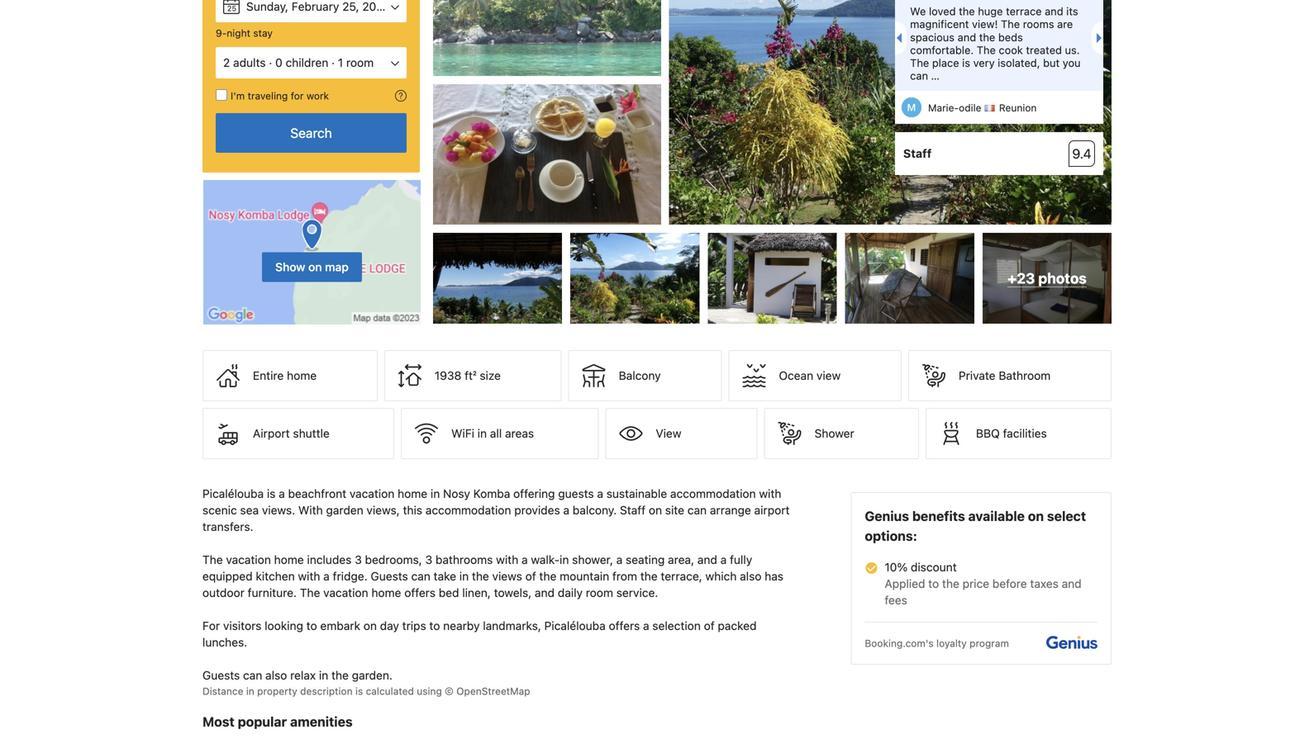 Task type: describe. For each thing, give the bounding box(es) containing it.
1 vertical spatial also
[[265, 669, 287, 683]]

isolated,
[[998, 57, 1040, 69]]

1938
[[435, 369, 462, 383]]

for
[[291, 90, 304, 102]]

treated
[[1026, 44, 1062, 56]]

airport shuttle button
[[202, 408, 394, 460]]

us.
[[1065, 44, 1080, 56]]

trips
[[402, 620, 426, 633]]

i'm traveling for work
[[231, 90, 329, 102]]

0 horizontal spatial with
[[298, 570, 320, 584]]

has
[[765, 570, 784, 584]]

you
[[1063, 57, 1081, 69]]

ft²
[[465, 369, 477, 383]]

and inside 10% discount applied to the price before taxes and fees
[[1062, 577, 1082, 591]]

visitors
[[223, 620, 261, 633]]

magnificent
[[910, 18, 969, 30]]

ocean view
[[779, 369, 841, 383]]

with
[[298, 504, 323, 517]]

its
[[1066, 5, 1078, 17]]

scored 9.4 element
[[1069, 141, 1095, 167]]

terrace
[[1006, 5, 1042, 17]]

1 vertical spatial offers
[[609, 620, 640, 633]]

can right the site
[[687, 504, 707, 517]]

options:
[[865, 529, 917, 544]]

which
[[705, 570, 737, 584]]

the up view!
[[959, 5, 975, 17]]

from
[[612, 570, 637, 584]]

furniture.
[[248, 587, 297, 600]]

private bathroom button
[[908, 351, 1112, 402]]

scenic
[[202, 504, 237, 517]]

1 horizontal spatial picalélouba
[[544, 620, 606, 633]]

on inside search section
[[308, 260, 322, 274]]

the up very
[[977, 44, 996, 56]]

site
[[665, 504, 684, 517]]

1 horizontal spatial of
[[704, 620, 715, 633]]

9.4
[[1072, 146, 1091, 162]]

can inside we loved the huge terrace and its magnificent view! the rooms are spacious and the beds comfortable. the cook treated us. the place is very isolated, but you can …
[[910, 70, 928, 82]]

relax
[[290, 669, 316, 683]]

nosy
[[443, 487, 470, 501]]

discount
[[911, 561, 957, 575]]

a left walk-
[[522, 553, 528, 567]]

nearby
[[443, 620, 480, 633]]

the inside 10% discount applied to the price before taxes and fees
[[942, 577, 959, 591]]

take
[[434, 570, 456, 584]]

on left the site
[[649, 504, 662, 517]]

service.
[[616, 587, 658, 600]]

shuttle
[[293, 427, 330, 441]]

1 horizontal spatial guests
[[371, 570, 408, 584]]

and up the are
[[1045, 5, 1063, 17]]

beachfront
[[288, 487, 346, 501]]

a left the selection
[[643, 620, 649, 633]]

2 · from the left
[[331, 56, 335, 69]]

children
[[286, 56, 328, 69]]

packed
[[718, 620, 757, 633]]

in left the nosy
[[431, 487, 440, 501]]

lunches.
[[202, 636, 247, 650]]

on left day
[[363, 620, 377, 633]]

reunion
[[999, 102, 1037, 114]]

traveling
[[248, 90, 288, 102]]

staff inside picalélouba is a beachfront vacation home in nosy komba offering guests a sustainable accommodation with scenic sea views. with garden views, this accommodation provides a balcony. staff on site can arrange airport transfers. the vacation home includes 3 bedrooms, 3 bathrooms with a walk-in shower, a seating area, and a fully equipped kitchen with a fridge. guests can take in the views of the mountain from the terrace, which also has outdoor furniture. the vacation home offers bed linen, towels, and daily room service. for visitors looking to embark on day trips to nearby landmarks, picalélouba offers a selection of packed lunches. guests can also relax in the garden. distance in property description is calculated using © openstreetmap
[[620, 504, 646, 517]]

home up day
[[371, 587, 401, 600]]

bed
[[439, 587, 459, 600]]

and up which
[[697, 553, 717, 567]]

outdoor
[[202, 587, 245, 600]]

show on map
[[275, 260, 349, 274]]

a up "views."
[[279, 487, 285, 501]]

0 horizontal spatial picalélouba
[[202, 487, 264, 501]]

garden
[[326, 504, 363, 517]]

previous image
[[892, 33, 902, 43]]

the down comfortable.
[[910, 57, 929, 69]]

the up beds
[[1001, 18, 1020, 30]]

program
[[970, 638, 1009, 650]]

room inside dropdown button
[[346, 56, 374, 69]]

loyalty
[[936, 638, 967, 650]]

seating
[[626, 553, 665, 567]]

size
[[480, 369, 501, 383]]

airport
[[253, 427, 290, 441]]

rooms
[[1023, 18, 1054, 30]]

1 · from the left
[[269, 56, 272, 69]]

next image
[[1097, 33, 1107, 43]]

bbq facilities button
[[926, 408, 1112, 460]]

views
[[492, 570, 522, 584]]

view
[[817, 369, 841, 383]]

ocean
[[779, 369, 813, 383]]

1 vertical spatial vacation
[[226, 553, 271, 567]]

can up property
[[243, 669, 262, 683]]

0 horizontal spatial to
[[306, 620, 317, 633]]

fees
[[885, 594, 907, 608]]

10% discount applied to the price before taxes and fees
[[885, 561, 1082, 608]]

2 vertical spatial is
[[355, 686, 363, 698]]

benefits
[[912, 509, 965, 525]]

0 vertical spatial vacation
[[350, 487, 394, 501]]

selection
[[652, 620, 701, 633]]

wifi in all areas
[[451, 427, 534, 441]]

in down bathrooms
[[459, 570, 469, 584]]

transfers.
[[202, 520, 253, 534]]

linen,
[[462, 587, 491, 600]]

terrace,
[[661, 570, 702, 584]]

applied
[[885, 577, 925, 591]]

sustainable
[[606, 487, 667, 501]]

airport shuttle
[[253, 427, 330, 441]]

view!
[[972, 18, 998, 30]]

room inside picalélouba is a beachfront vacation home in nosy komba offering guests a sustainable accommodation with scenic sea views. with garden views, this accommodation provides a balcony. staff on site can arrange airport transfers. the vacation home includes 3 bedrooms, 3 bathrooms with a walk-in shower, a seating area, and a fully equipped kitchen with a fridge. guests can take in the views of the mountain from the terrace, which also has outdoor furniture. the vacation home offers bed linen, towels, and daily room service. for visitors looking to embark on day trips to nearby landmarks, picalélouba offers a selection of packed lunches. guests can also relax in the garden. distance in property description is calculated using © openstreetmap
[[586, 587, 613, 600]]

genius
[[865, 509, 909, 525]]

private
[[959, 369, 996, 383]]

walk-
[[531, 553, 560, 567]]

bedrooms,
[[365, 553, 422, 567]]

can left take
[[411, 570, 430, 584]]

0 horizontal spatial accommodation
[[426, 504, 511, 517]]

cook
[[999, 44, 1023, 56]]

home up kitchen
[[274, 553, 304, 567]]

are
[[1057, 18, 1073, 30]]

huge
[[978, 5, 1003, 17]]

25
[[227, 4, 237, 13]]

+23
[[1007, 270, 1035, 287]]

fridge.
[[333, 570, 368, 584]]

2 adults · 0 children · 1 room button
[[216, 47, 407, 79]]

1 horizontal spatial to
[[429, 620, 440, 633]]



Task type: locate. For each thing, give the bounding box(es) containing it.
staff
[[903, 147, 932, 160], [620, 504, 646, 517]]

0 vertical spatial accommodation
[[670, 487, 756, 501]]

using
[[417, 686, 442, 698]]

is down garden.
[[355, 686, 363, 698]]

1 horizontal spatial also
[[740, 570, 762, 584]]

balcony
[[619, 369, 661, 383]]

loved
[[929, 5, 956, 17]]

0 horizontal spatial room
[[346, 56, 374, 69]]

on left the map
[[308, 260, 322, 274]]

0 horizontal spatial ·
[[269, 56, 272, 69]]

to right looking
[[306, 620, 317, 633]]

vacation up views, on the bottom left of page
[[350, 487, 394, 501]]

the up description
[[331, 669, 349, 683]]

views.
[[262, 504, 295, 517]]

with up "airport"
[[759, 487, 781, 501]]

0 horizontal spatial 3
[[355, 553, 362, 567]]

search button
[[216, 113, 407, 153]]

photos
[[1038, 270, 1087, 287]]

in inside button
[[478, 427, 487, 441]]

1 vertical spatial staff
[[620, 504, 646, 517]]

1 vertical spatial of
[[704, 620, 715, 633]]

home inside button
[[287, 369, 317, 383]]

0 horizontal spatial guests
[[202, 669, 240, 683]]

area,
[[668, 553, 694, 567]]

taxes
[[1030, 577, 1059, 591]]

also
[[740, 570, 762, 584], [265, 669, 287, 683]]

10%
[[885, 561, 908, 575]]

in up description
[[319, 669, 328, 683]]

of left packed
[[704, 620, 715, 633]]

0 vertical spatial with
[[759, 487, 781, 501]]

3 up fridge.
[[355, 553, 362, 567]]

booking.com's
[[865, 638, 934, 650]]

with down 'includes'
[[298, 570, 320, 584]]

can left …
[[910, 70, 928, 82]]

the down discount
[[942, 577, 959, 591]]

views,
[[367, 504, 400, 517]]

accommodation up arrange
[[670, 487, 756, 501]]

show
[[275, 260, 305, 274]]

0 vertical spatial staff
[[903, 147, 932, 160]]

wifi in all areas button
[[401, 408, 599, 460]]

we loved the huge terrace and its magnificent view! the rooms are spacious and the beds comfortable. the cook treated us. the place is very isolated, but you can …
[[910, 5, 1081, 82]]

shower
[[815, 427, 854, 441]]

staff down marie-
[[903, 147, 932, 160]]

room down mountain
[[586, 587, 613, 600]]

most
[[202, 715, 235, 730]]

accommodation down the nosy
[[426, 504, 511, 517]]

comfortable.
[[910, 44, 974, 56]]

guests down bedrooms,
[[371, 570, 408, 584]]

in up mountain
[[560, 553, 569, 567]]

2 3 from the left
[[425, 553, 432, 567]]

vacation
[[350, 487, 394, 501], [226, 553, 271, 567], [323, 587, 368, 600]]

the right "furniture." at the bottom of the page
[[300, 587, 320, 600]]

distance
[[202, 686, 243, 698]]

home right entire
[[287, 369, 317, 383]]

the up linen,
[[472, 570, 489, 584]]

airport
[[754, 504, 790, 517]]

1 horizontal spatial staff
[[903, 147, 932, 160]]

if you select this option, we'll show you popular business travel features like breakfast, wifi and free parking. image
[[395, 90, 407, 102], [395, 90, 407, 102]]

map
[[325, 260, 349, 274]]

room right 1
[[346, 56, 374, 69]]

0 vertical spatial also
[[740, 570, 762, 584]]

in
[[478, 427, 487, 441], [431, 487, 440, 501], [560, 553, 569, 567], [459, 570, 469, 584], [319, 669, 328, 683], [246, 686, 254, 698]]

guests
[[558, 487, 594, 501]]

entire
[[253, 369, 284, 383]]

0 vertical spatial of
[[525, 570, 536, 584]]

1 vertical spatial is
[[267, 487, 276, 501]]

very
[[973, 57, 995, 69]]

1 vertical spatial room
[[586, 587, 613, 600]]

sea
[[240, 504, 259, 517]]

bbq facilities
[[976, 427, 1047, 441]]

and right taxes
[[1062, 577, 1082, 591]]

the down walk-
[[539, 570, 557, 584]]

available
[[968, 509, 1025, 525]]

fully
[[730, 553, 752, 567]]

picalélouba down 'daily'
[[544, 620, 606, 633]]

marie-
[[928, 102, 959, 114]]

in left all
[[478, 427, 487, 441]]

1 horizontal spatial 3
[[425, 553, 432, 567]]

1 horizontal spatial room
[[586, 587, 613, 600]]

mountain
[[560, 570, 609, 584]]

…
[[931, 70, 940, 82]]

offers left bed
[[404, 587, 436, 600]]

stay
[[253, 27, 273, 39]]

bathroom
[[999, 369, 1051, 383]]

i'm
[[231, 90, 245, 102]]

1 horizontal spatial is
[[355, 686, 363, 698]]

is left very
[[962, 57, 970, 69]]

0 horizontal spatial also
[[265, 669, 287, 683]]

2 horizontal spatial with
[[759, 487, 781, 501]]

search
[[290, 125, 332, 141]]

and down view!
[[958, 31, 976, 43]]

0 vertical spatial picalélouba
[[202, 487, 264, 501]]

0 vertical spatial guests
[[371, 570, 408, 584]]

2 vertical spatial vacation
[[323, 587, 368, 600]]

· left 1
[[331, 56, 335, 69]]

offers down the service.
[[609, 620, 640, 633]]

0 horizontal spatial is
[[267, 487, 276, 501]]

ocean view button
[[728, 351, 902, 402]]

picalélouba
[[202, 487, 264, 501], [544, 620, 606, 633]]

the down seating
[[640, 570, 658, 584]]

adults
[[233, 56, 266, 69]]

daily
[[558, 587, 583, 600]]

shower button
[[764, 408, 919, 460]]

0 horizontal spatial staff
[[620, 504, 646, 517]]

1938 ft² size
[[435, 369, 501, 383]]

0 vertical spatial offers
[[404, 587, 436, 600]]

1 3 from the left
[[355, 553, 362, 567]]

3
[[355, 553, 362, 567], [425, 553, 432, 567]]

with up views
[[496, 553, 518, 567]]

also down fully
[[740, 570, 762, 584]]

arrange
[[710, 504, 751, 517]]

1 horizontal spatial offers
[[609, 620, 640, 633]]

1 vertical spatial guests
[[202, 669, 240, 683]]

work
[[306, 90, 329, 102]]

2 horizontal spatial is
[[962, 57, 970, 69]]

to inside 10% discount applied to the price before taxes and fees
[[928, 577, 939, 591]]

1 vertical spatial accommodation
[[426, 504, 511, 517]]

offering
[[513, 487, 555, 501]]

this
[[403, 504, 422, 517]]

all
[[490, 427, 502, 441]]

2
[[223, 56, 230, 69]]

offers
[[404, 587, 436, 600], [609, 620, 640, 633]]

to
[[928, 577, 939, 591], [306, 620, 317, 633], [429, 620, 440, 633]]

a up which
[[720, 553, 727, 567]]

0
[[275, 56, 282, 69]]

but
[[1043, 57, 1060, 69]]

1 horizontal spatial with
[[496, 553, 518, 567]]

calculated
[[366, 686, 414, 698]]

1 vertical spatial picalélouba
[[544, 620, 606, 633]]

2 vertical spatial with
[[298, 570, 320, 584]]

vacation up "equipped"
[[226, 553, 271, 567]]

a up "from"
[[616, 553, 623, 567]]

looking
[[265, 620, 303, 633]]

a down guests
[[563, 504, 570, 517]]

2 adults · 0 children · 1 room
[[223, 56, 374, 69]]

picalélouba up the scenic
[[202, 487, 264, 501]]

view
[[656, 427, 681, 441]]

search section
[[196, 0, 426, 326]]

0 horizontal spatial offers
[[404, 587, 436, 600]]

a up balcony.
[[597, 487, 603, 501]]

0 horizontal spatial of
[[525, 570, 536, 584]]

1 horizontal spatial accommodation
[[670, 487, 756, 501]]

1 horizontal spatial ·
[[331, 56, 335, 69]]

is inside we loved the huge terrace and its magnificent view! the rooms are spacious and the beds comfortable. the cook treated us. the place is very isolated, but you can …
[[962, 57, 970, 69]]

openstreetmap
[[456, 686, 530, 698]]

private bathroom
[[959, 369, 1051, 383]]

and left 'daily'
[[535, 587, 555, 600]]

home up this at bottom
[[398, 487, 427, 501]]

a
[[279, 487, 285, 501], [597, 487, 603, 501], [563, 504, 570, 517], [522, 553, 528, 567], [616, 553, 623, 567], [720, 553, 727, 567], [323, 570, 330, 584], [643, 620, 649, 633]]

a down 'includes'
[[323, 570, 330, 584]]

price
[[963, 577, 989, 591]]

3 right bedrooms,
[[425, 553, 432, 567]]

property
[[257, 686, 297, 698]]

1 vertical spatial with
[[496, 553, 518, 567]]

the up "equipped"
[[202, 553, 223, 567]]

2 horizontal spatial to
[[928, 577, 939, 591]]

+23 photos
[[1007, 270, 1087, 287]]

0 vertical spatial room
[[346, 56, 374, 69]]

of down walk-
[[525, 570, 536, 584]]

25 button
[[216, 0, 407, 22]]

0 vertical spatial is
[[962, 57, 970, 69]]

kitchen
[[256, 570, 295, 584]]

the down view!
[[979, 31, 995, 43]]

to down discount
[[928, 577, 939, 591]]

guests up distance
[[202, 669, 240, 683]]

· left 0
[[269, 56, 272, 69]]

staff down 'sustainable'
[[620, 504, 646, 517]]

to right trips
[[429, 620, 440, 633]]

1
[[338, 56, 343, 69]]

is up "views."
[[267, 487, 276, 501]]

on inside genius benefits available on select options:
[[1028, 509, 1044, 525]]

in left property
[[246, 686, 254, 698]]

on left the select
[[1028, 509, 1044, 525]]

1938 ft² size button
[[384, 351, 562, 402]]

embark
[[320, 620, 360, 633]]

vacation down fridge.
[[323, 587, 368, 600]]

also up property
[[265, 669, 287, 683]]

is
[[962, 57, 970, 69], [267, 487, 276, 501], [355, 686, 363, 698]]

booking.com's loyalty program
[[865, 638, 1009, 650]]

shower,
[[572, 553, 613, 567]]

bbq
[[976, 427, 1000, 441]]



Task type: vqa. For each thing, say whether or not it's contained in the screenshot.
leftmost Picalélouba
yes



